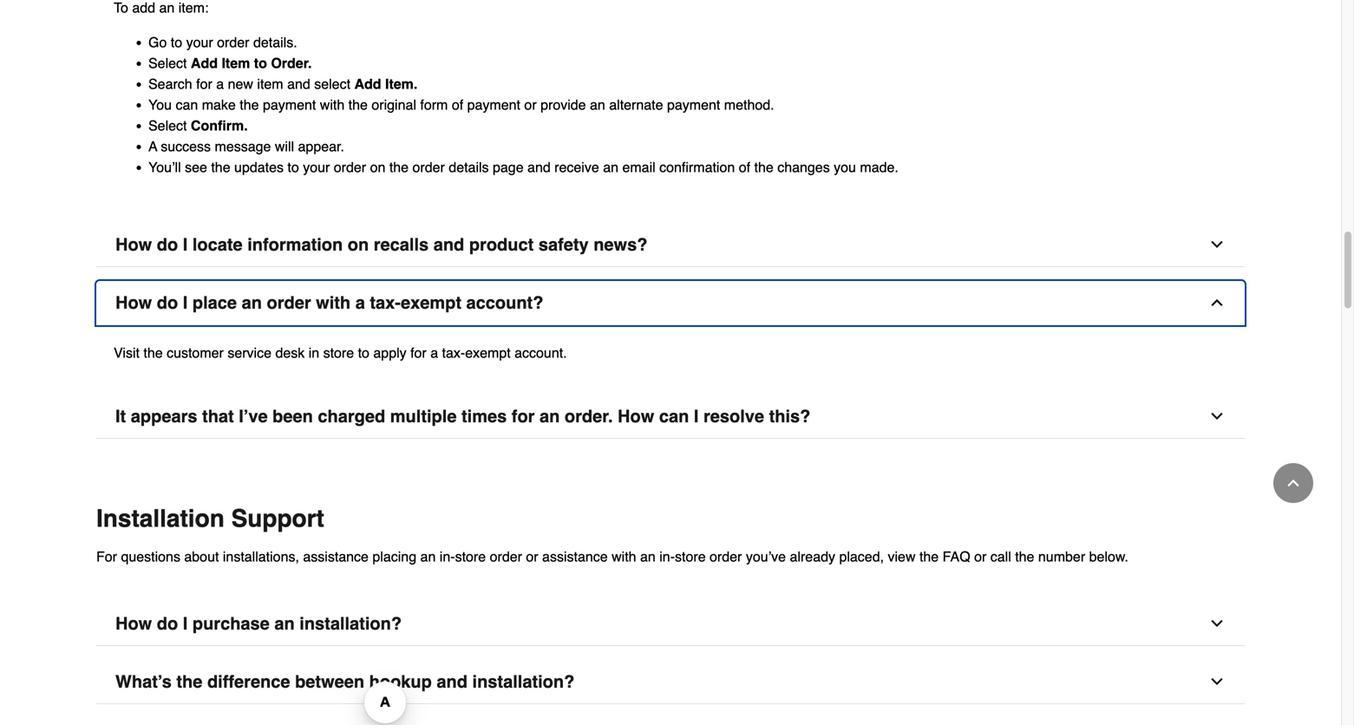 Task type: describe. For each thing, give the bounding box(es) containing it.
0 horizontal spatial your
[[186, 34, 213, 50]]

it
[[115, 406, 126, 426]]

hookup
[[369, 672, 432, 692]]

for inside button
[[512, 406, 535, 426]]

updates
[[234, 159, 284, 175]]

place
[[192, 293, 237, 313]]

provide
[[541, 97, 586, 113]]

to right go
[[171, 34, 182, 50]]

difference
[[207, 672, 290, 692]]

chevron up image inside scroll to top element
[[1285, 475, 1302, 492]]

it appears that i've been charged multiple times for an order. how can i resolve this?
[[115, 406, 811, 426]]

resolve
[[703, 406, 764, 426]]

success
[[161, 138, 211, 154]]

view
[[888, 549, 916, 565]]

you'll
[[148, 159, 181, 175]]

you
[[148, 97, 172, 113]]

chevron down image for installation?
[[1208, 673, 1226, 691]]

an left email
[[603, 159, 618, 175]]

3 payment from the left
[[667, 97, 720, 113]]

the left changes at the top
[[754, 159, 774, 175]]

account.
[[515, 345, 567, 361]]

purchase
[[192, 614, 270, 634]]

chevron down image for multiple
[[1208, 408, 1226, 425]]

and down order.
[[287, 76, 310, 92]]

that
[[202, 406, 234, 426]]

between
[[295, 672, 364, 692]]

how do i locate information on recalls and product safety news? button
[[96, 223, 1245, 267]]

the right "call"
[[1015, 549, 1034, 565]]

how for how do i locate information on recalls and product safety news?
[[115, 235, 152, 255]]

or inside go to your order details. select add item to order. search for a new item and select add item. you can make the payment with the original form of payment or provide an alternate payment method. select confirm. a success message will appear. you'll see the updates to your order on the order details page and receive an email confirmation of the changes you made.
[[524, 97, 537, 113]]

0 horizontal spatial add
[[191, 55, 218, 71]]

2 payment from the left
[[467, 97, 520, 113]]

new
[[228, 76, 253, 92]]

product
[[469, 235, 534, 255]]

2 horizontal spatial store
[[675, 549, 706, 565]]

and right page
[[527, 159, 551, 175]]

visit
[[114, 345, 140, 361]]

item
[[257, 76, 283, 92]]

multiple
[[390, 406, 457, 426]]

item.
[[385, 76, 418, 92]]

a inside go to your order details. select add item to order. search for a new item and select add item. you can make the payment with the original form of payment or provide an alternate payment method. select confirm. a success message will appear. you'll see the updates to your order on the order details page and receive an email confirmation of the changes you made.
[[216, 76, 224, 92]]

details.
[[253, 34, 297, 50]]

2 assistance from the left
[[542, 549, 608, 565]]

1 horizontal spatial exempt
[[465, 345, 511, 361]]

i've
[[239, 406, 268, 426]]

details
[[449, 159, 489, 175]]

order.
[[271, 55, 312, 71]]

form
[[420, 97, 448, 113]]

for questions about installations, assistance placing an in-store order or assistance with an in-store order you've already placed, view the faq or call the number below.
[[96, 549, 1129, 565]]

item
[[222, 55, 250, 71]]

see
[[185, 159, 207, 175]]

alternate
[[609, 97, 663, 113]]

you've
[[746, 549, 786, 565]]

chevron down image
[[1208, 236, 1226, 253]]

1 select from the top
[[148, 55, 187, 71]]

installations,
[[223, 549, 299, 565]]

call
[[990, 549, 1011, 565]]

1 vertical spatial tax-
[[442, 345, 465, 361]]

how do i purchase an installation?
[[115, 614, 402, 634]]

how do i place an order with a tax-exempt account? button
[[96, 281, 1245, 325]]

search
[[148, 76, 192, 92]]

safety
[[539, 235, 589, 255]]

news?
[[594, 235, 647, 255]]

what's
[[115, 672, 172, 692]]

message
[[215, 138, 271, 154]]

go to your order details. select add item to order. search for a new item and select add item. you can make the payment with the original form of payment or provide an alternate payment method. select confirm. a success message will appear. you'll see the updates to your order on the order details page and receive an email confirmation of the changes you made.
[[148, 34, 899, 175]]

installation? inside button
[[299, 614, 402, 634]]

charged
[[318, 406, 385, 426]]

number
[[1038, 549, 1085, 565]]

an right placing
[[420, 549, 436, 565]]

the right view at the bottom of the page
[[919, 549, 939, 565]]

receive
[[554, 159, 599, 175]]

go
[[148, 34, 167, 50]]

the down original at the left of the page
[[389, 159, 409, 175]]

apply
[[373, 345, 407, 361]]

support
[[231, 505, 324, 533]]

1 assistance from the left
[[303, 549, 369, 565]]

2 in- from the left
[[659, 549, 675, 565]]

to left the apply
[[358, 345, 369, 361]]

installation? inside button
[[472, 672, 575, 692]]

1 in- from the left
[[440, 549, 455, 565]]

email
[[622, 159, 656, 175]]

i for how do i purchase an installation?
[[183, 614, 188, 634]]

original
[[372, 97, 416, 113]]

1 horizontal spatial store
[[455, 549, 486, 565]]

1 vertical spatial for
[[410, 345, 427, 361]]

recalls
[[374, 235, 429, 255]]

i inside it appears that i've been charged multiple times for an order. how can i resolve this? button
[[694, 406, 699, 426]]

changes
[[777, 159, 830, 175]]

confirm.
[[191, 118, 248, 134]]

can inside go to your order details. select add item to order. search for a new item and select add item. you can make the payment with the original form of payment or provide an alternate payment method. select confirm. a success message will appear. you'll see the updates to your order on the order details page and receive an email confirmation of the changes you made.
[[176, 97, 198, 113]]

1 vertical spatial of
[[739, 159, 750, 175]]

about
[[184, 549, 219, 565]]

an inside how do i place an order with a tax-exempt account? button
[[242, 293, 262, 313]]

tax- inside button
[[370, 293, 401, 313]]

you
[[834, 159, 856, 175]]

confirmation
[[659, 159, 735, 175]]

placed,
[[839, 549, 884, 565]]

the down select in the left of the page
[[348, 97, 368, 113]]

chevron up image inside how do i place an order with a tax-exempt account? button
[[1208, 294, 1226, 311]]

i for how do i locate information on recalls and product safety news?
[[183, 235, 188, 255]]

the inside button
[[176, 672, 202, 692]]



Task type: vqa. For each thing, say whether or not it's contained in the screenshot.


Task type: locate. For each thing, give the bounding box(es) containing it.
1 vertical spatial add
[[354, 76, 381, 92]]

0 vertical spatial for
[[196, 76, 212, 92]]

and
[[287, 76, 310, 92], [527, 159, 551, 175], [433, 235, 464, 255], [437, 672, 468, 692]]

select down you
[[148, 118, 187, 134]]

faq
[[943, 549, 970, 565]]

2 select from the top
[[148, 118, 187, 134]]

this?
[[769, 406, 811, 426]]

1 horizontal spatial tax-
[[442, 345, 465, 361]]

store up how do i purchase an installation? button
[[675, 549, 706, 565]]

do for purchase
[[157, 614, 178, 634]]

1 vertical spatial your
[[303, 159, 330, 175]]

0 vertical spatial can
[[176, 97, 198, 113]]

order.
[[565, 406, 613, 426]]

1 horizontal spatial installation?
[[472, 672, 575, 692]]

payment down item
[[263, 97, 316, 113]]

add up original at the left of the page
[[354, 76, 381, 92]]

chevron down image inside how do i purchase an installation? button
[[1208, 615, 1226, 632]]

the right the what's
[[176, 672, 202, 692]]

add
[[191, 55, 218, 71], [354, 76, 381, 92]]

0 horizontal spatial chevron up image
[[1208, 294, 1226, 311]]

do left place
[[157, 293, 178, 313]]

your
[[186, 34, 213, 50], [303, 159, 330, 175]]

service
[[228, 345, 272, 361]]

can
[[176, 97, 198, 113], [659, 406, 689, 426]]

can down search
[[176, 97, 198, 113]]

chevron down image inside it appears that i've been charged multiple times for an order. how can i resolve this? button
[[1208, 408, 1226, 425]]

1 vertical spatial on
[[348, 235, 369, 255]]

how do i locate information on recalls and product safety news?
[[115, 235, 647, 255]]

appear.
[[298, 138, 344, 154]]

below.
[[1089, 549, 1129, 565]]

1 horizontal spatial chevron up image
[[1285, 475, 1302, 492]]

1 horizontal spatial your
[[303, 159, 330, 175]]

payment right form
[[467, 97, 520, 113]]

a
[[216, 76, 224, 92], [355, 293, 365, 313], [430, 345, 438, 361]]

do left locate
[[157, 235, 178, 255]]

a right the apply
[[430, 345, 438, 361]]

0 horizontal spatial exempt
[[401, 293, 461, 313]]

an right place
[[242, 293, 262, 313]]

do up the what's
[[157, 614, 178, 634]]

your down appear.
[[303, 159, 330, 175]]

store right placing
[[455, 549, 486, 565]]

select up search
[[148, 55, 187, 71]]

with up how do i purchase an installation? button
[[612, 549, 636, 565]]

an inside how do i purchase an installation? button
[[274, 614, 295, 634]]

0 horizontal spatial payment
[[263, 97, 316, 113]]

1 horizontal spatial on
[[370, 159, 385, 175]]

0 horizontal spatial tax-
[[370, 293, 401, 313]]

0 horizontal spatial installation?
[[299, 614, 402, 634]]

and right "hookup" in the bottom left of the page
[[437, 672, 468, 692]]

an right 'purchase'
[[274, 614, 295, 634]]

what's the difference between hookup and installation? button
[[96, 660, 1245, 704]]

2 horizontal spatial for
[[512, 406, 535, 426]]

to down 'will'
[[287, 159, 299, 175]]

and right recalls
[[433, 235, 464, 255]]

0 vertical spatial your
[[186, 34, 213, 50]]

for right the apply
[[410, 345, 427, 361]]

times
[[461, 406, 507, 426]]

i left place
[[183, 293, 188, 313]]

i inside how do i place an order with a tax-exempt account? button
[[183, 293, 188, 313]]

chevron down image inside the what's the difference between hookup and installation? button
[[1208, 673, 1226, 691]]

1 vertical spatial with
[[316, 293, 351, 313]]

how
[[115, 235, 152, 255], [115, 293, 152, 313], [618, 406, 654, 426], [115, 614, 152, 634]]

with
[[320, 97, 345, 113], [316, 293, 351, 313], [612, 549, 636, 565]]

1 vertical spatial select
[[148, 118, 187, 134]]

can inside button
[[659, 406, 689, 426]]

do for place
[[157, 293, 178, 313]]

account?
[[466, 293, 543, 313]]

tax-
[[370, 293, 401, 313], [442, 345, 465, 361]]

placing
[[372, 549, 416, 565]]

0 vertical spatial a
[[216, 76, 224, 92]]

1 horizontal spatial a
[[355, 293, 365, 313]]

2 vertical spatial a
[[430, 345, 438, 361]]

on left recalls
[[348, 235, 369, 255]]

1 vertical spatial installation?
[[472, 672, 575, 692]]

of
[[452, 97, 463, 113], [739, 159, 750, 175]]

and inside button
[[433, 235, 464, 255]]

or
[[524, 97, 537, 113], [526, 549, 538, 565], [974, 549, 987, 565]]

with down select in the left of the page
[[320, 97, 345, 113]]

0 horizontal spatial of
[[452, 97, 463, 113]]

store right in
[[323, 345, 354, 361]]

select
[[148, 55, 187, 71], [148, 118, 187, 134]]

page
[[493, 159, 524, 175]]

to up item
[[254, 55, 267, 71]]

on down original at the left of the page
[[370, 159, 385, 175]]

chevron down image
[[1208, 408, 1226, 425], [1208, 615, 1226, 632], [1208, 673, 1226, 691]]

2 vertical spatial with
[[612, 549, 636, 565]]

how down you'll
[[115, 235, 152, 255]]

a up visit the customer service desk in store to apply for a tax-exempt account.
[[355, 293, 365, 313]]

1 chevron down image from the top
[[1208, 408, 1226, 425]]

1 horizontal spatial payment
[[467, 97, 520, 113]]

a inside button
[[355, 293, 365, 313]]

0 vertical spatial tax-
[[370, 293, 401, 313]]

for
[[196, 76, 212, 92], [410, 345, 427, 361], [512, 406, 535, 426]]

for inside go to your order details. select add item to order. search for a new item and select add item. you can make the payment with the original form of payment or provide an alternate payment method. select confirm. a success message will appear. you'll see the updates to your order on the order details page and receive an email confirmation of the changes you made.
[[196, 76, 212, 92]]

already
[[790, 549, 835, 565]]

0 horizontal spatial in-
[[440, 549, 455, 565]]

exempt
[[401, 293, 461, 313], [465, 345, 511, 361]]

1 do from the top
[[157, 235, 178, 255]]

how for how do i place an order with a tax-exempt account?
[[115, 293, 152, 313]]

1 horizontal spatial add
[[354, 76, 381, 92]]

payment
[[263, 97, 316, 113], [467, 97, 520, 113], [667, 97, 720, 113]]

i inside how do i purchase an installation? button
[[183, 614, 188, 634]]

how up the visit on the top left of the page
[[115, 293, 152, 313]]

installation
[[96, 505, 224, 533]]

0 vertical spatial installation?
[[299, 614, 402, 634]]

a
[[148, 138, 157, 154]]

exempt up the apply
[[401, 293, 461, 313]]

1 vertical spatial exempt
[[465, 345, 511, 361]]

0 vertical spatial with
[[320, 97, 345, 113]]

chevron up image
[[1208, 294, 1226, 311], [1285, 475, 1302, 492]]

your right go
[[186, 34, 213, 50]]

an inside it appears that i've been charged multiple times for an order. how can i resolve this? button
[[540, 406, 560, 426]]

with up visit the customer service desk in store to apply for a tax-exempt account.
[[316, 293, 351, 313]]

payment left method. at the right of page
[[667, 97, 720, 113]]

questions
[[121, 549, 180, 565]]

a left the new
[[216, 76, 224, 92]]

2 horizontal spatial payment
[[667, 97, 720, 113]]

2 vertical spatial for
[[512, 406, 535, 426]]

exempt inside button
[[401, 293, 461, 313]]

do for locate
[[157, 235, 178, 255]]

with inside button
[[316, 293, 351, 313]]

1 vertical spatial can
[[659, 406, 689, 426]]

1 horizontal spatial assistance
[[542, 549, 608, 565]]

will
[[275, 138, 294, 154]]

locate
[[192, 235, 243, 255]]

i left locate
[[183, 235, 188, 255]]

3 chevron down image from the top
[[1208, 673, 1226, 691]]

select
[[314, 76, 350, 92]]

in
[[309, 345, 319, 361]]

installation support
[[96, 505, 324, 533]]

i inside how do i locate information on recalls and product safety news? button
[[183, 235, 188, 255]]

i left 'purchase'
[[183, 614, 188, 634]]

to
[[171, 34, 182, 50], [254, 55, 267, 71], [287, 159, 299, 175], [358, 345, 369, 361]]

0 horizontal spatial for
[[196, 76, 212, 92]]

on inside go to your order details. select add item to order. search for a new item and select add item. you can make the payment with the original form of payment or provide an alternate payment method. select confirm. a success message will appear. you'll see the updates to your order on the order details page and receive an email confirmation of the changes you made.
[[370, 159, 385, 175]]

desk
[[275, 345, 305, 361]]

store
[[323, 345, 354, 361], [455, 549, 486, 565], [675, 549, 706, 565]]

what's the difference between hookup and installation?
[[115, 672, 575, 692]]

1 vertical spatial chevron down image
[[1208, 615, 1226, 632]]

how do i place an order with a tax-exempt account?
[[115, 293, 543, 313]]

in-
[[440, 549, 455, 565], [659, 549, 675, 565]]

tax- up the apply
[[370, 293, 401, 313]]

visit the customer service desk in store to apply for a tax-exempt account.
[[114, 345, 567, 361]]

1 vertical spatial do
[[157, 293, 178, 313]]

tax- right the apply
[[442, 345, 465, 361]]

made.
[[860, 159, 899, 175]]

1 horizontal spatial can
[[659, 406, 689, 426]]

how for how do i purchase an installation?
[[115, 614, 152, 634]]

0 vertical spatial chevron down image
[[1208, 408, 1226, 425]]

with inside go to your order details. select add item to order. search for a new item and select add item. you can make the payment with the original form of payment or provide an alternate payment method. select confirm. a success message will appear. you'll see the updates to your order on the order details page and receive an email confirmation of the changes you made.
[[320, 97, 345, 113]]

the down the new
[[240, 97, 259, 113]]

information
[[247, 235, 343, 255]]

scroll to top element
[[1273, 463, 1313, 503]]

0 horizontal spatial on
[[348, 235, 369, 255]]

0 vertical spatial exempt
[[401, 293, 461, 313]]

method.
[[724, 97, 774, 113]]

order inside button
[[267, 293, 311, 313]]

an
[[590, 97, 605, 113], [603, 159, 618, 175], [242, 293, 262, 313], [540, 406, 560, 426], [420, 549, 436, 565], [640, 549, 656, 565], [274, 614, 295, 634]]

of right form
[[452, 97, 463, 113]]

2 chevron down image from the top
[[1208, 615, 1226, 632]]

and inside button
[[437, 672, 468, 692]]

i
[[183, 235, 188, 255], [183, 293, 188, 313], [694, 406, 699, 426], [183, 614, 188, 634]]

how right order. at the left bottom
[[618, 406, 654, 426]]

customer
[[167, 345, 224, 361]]

an left order. at the left bottom
[[540, 406, 560, 426]]

do
[[157, 235, 178, 255], [157, 293, 178, 313], [157, 614, 178, 634]]

3 do from the top
[[157, 614, 178, 634]]

how do i purchase an installation? button
[[96, 602, 1245, 646]]

on inside button
[[348, 235, 369, 255]]

0 horizontal spatial a
[[216, 76, 224, 92]]

0 vertical spatial do
[[157, 235, 178, 255]]

the right see
[[211, 159, 230, 175]]

in- right placing
[[440, 549, 455, 565]]

how up the what's
[[115, 614, 152, 634]]

1 horizontal spatial in-
[[659, 549, 675, 565]]

i for how do i place an order with a tax-exempt account?
[[183, 293, 188, 313]]

2 vertical spatial do
[[157, 614, 178, 634]]

an right provide
[[590, 97, 605, 113]]

0 vertical spatial of
[[452, 97, 463, 113]]

0 horizontal spatial store
[[323, 345, 354, 361]]

installation?
[[299, 614, 402, 634], [472, 672, 575, 692]]

exempt left account.
[[465, 345, 511, 361]]

0 vertical spatial chevron up image
[[1208, 294, 1226, 311]]

make
[[202, 97, 236, 113]]

0 horizontal spatial can
[[176, 97, 198, 113]]

of right confirmation
[[739, 159, 750, 175]]

1 vertical spatial chevron up image
[[1285, 475, 1302, 492]]

2 do from the top
[[157, 293, 178, 313]]

0 vertical spatial select
[[148, 55, 187, 71]]

0 vertical spatial add
[[191, 55, 218, 71]]

1 horizontal spatial of
[[739, 159, 750, 175]]

1 horizontal spatial for
[[410, 345, 427, 361]]

an up how do i purchase an installation? button
[[640, 549, 656, 565]]

i left the resolve
[[694, 406, 699, 426]]

for up make
[[196, 76, 212, 92]]

it appears that i've been charged multiple times for an order. how can i resolve this? button
[[96, 395, 1245, 439]]

been
[[273, 406, 313, 426]]

1 vertical spatial a
[[355, 293, 365, 313]]

can left the resolve
[[659, 406, 689, 426]]

1 payment from the left
[[263, 97, 316, 113]]

for right times
[[512, 406, 535, 426]]

for
[[96, 549, 117, 565]]

order
[[217, 34, 249, 50], [334, 159, 366, 175], [412, 159, 445, 175], [267, 293, 311, 313], [490, 549, 522, 565], [710, 549, 742, 565]]

2 vertical spatial chevron down image
[[1208, 673, 1226, 691]]

0 vertical spatial on
[[370, 159, 385, 175]]

add left item
[[191, 55, 218, 71]]

the
[[240, 97, 259, 113], [348, 97, 368, 113], [211, 159, 230, 175], [389, 159, 409, 175], [754, 159, 774, 175], [143, 345, 163, 361], [919, 549, 939, 565], [1015, 549, 1034, 565], [176, 672, 202, 692]]

appears
[[131, 406, 197, 426]]

2 horizontal spatial a
[[430, 345, 438, 361]]

0 horizontal spatial assistance
[[303, 549, 369, 565]]

the right the visit on the top left of the page
[[143, 345, 163, 361]]

in- up how do i purchase an installation? button
[[659, 549, 675, 565]]



